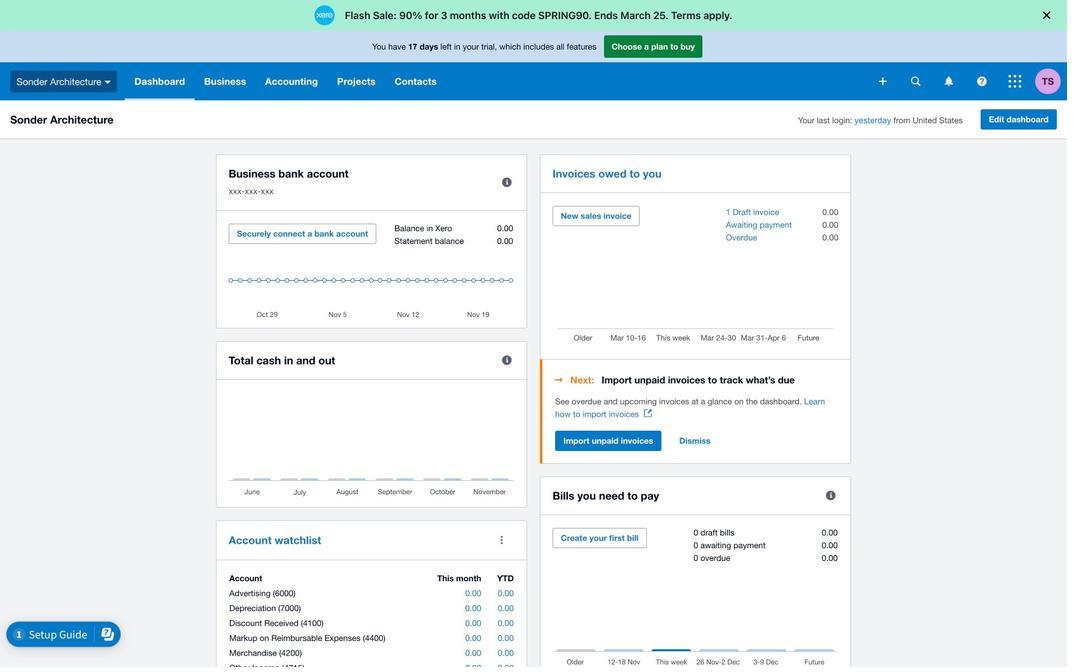 Task type: locate. For each thing, give the bounding box(es) containing it.
banner
[[0, 30, 1067, 100]]

heading
[[555, 372, 839, 388]]

empty state of the bills widget with a 'create your first bill' button and an unpopulated column graph. image
[[553, 528, 839, 667]]

0 horizontal spatial svg image
[[105, 81, 111, 84]]

svg image
[[1009, 75, 1022, 88], [945, 77, 953, 86], [977, 77, 987, 86]]

panel body document
[[555, 395, 839, 421], [555, 395, 839, 421]]

2 horizontal spatial svg image
[[1009, 75, 1022, 88]]

dialog
[[0, 0, 1067, 30]]

1 horizontal spatial svg image
[[879, 78, 887, 85]]

empty state widget for the total cash in and out feature, displaying a column graph summarising bank transaction data as total money in versus total money out across all connected bank accounts, enabling a visual comparison of the two amounts. image
[[229, 393, 515, 497]]

svg image
[[911, 77, 921, 86], [879, 78, 887, 85], [105, 81, 111, 84]]



Task type: vqa. For each thing, say whether or not it's contained in the screenshot.
Panel Body document
yes



Task type: describe. For each thing, give the bounding box(es) containing it.
2 horizontal spatial svg image
[[911, 77, 921, 86]]

accounts watchlist options image
[[489, 527, 515, 553]]

opens in a new tab image
[[644, 409, 652, 417]]

empty state bank feed widget with a tooltip explaining the feature. includes a 'securely connect a bank account' button and a data-less flat line graph marking four weekly dates, indicating future account balance tracking. image
[[229, 224, 515, 318]]

0 horizontal spatial svg image
[[945, 77, 953, 86]]

1 horizontal spatial svg image
[[977, 77, 987, 86]]



